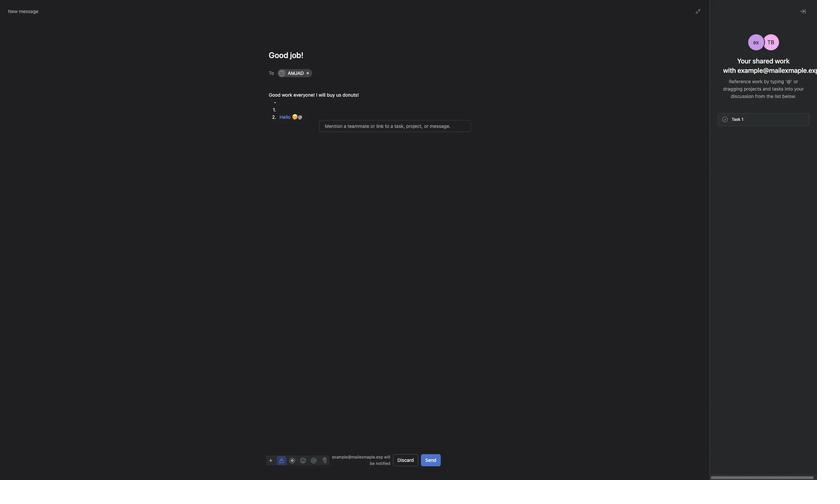 Task type: locate. For each thing, give the bounding box(es) containing it.
and up it's
[[763, 86, 771, 92]]

'@'
[[786, 79, 793, 84]]

black down update
[[713, 218, 725, 224]]

new
[[8, 8, 18, 14]]

first update button
[[700, 210, 754, 216]]

halloween?
[[742, 92, 766, 98]]

track left the falling
[[700, 185, 714, 191]]

0 horizontal spatial send
[[426, 458, 437, 464]]

1 vertical spatial message
[[714, 167, 737, 173]]

work
[[775, 57, 790, 65], [753, 79, 763, 84], [282, 92, 292, 98]]

🤭@
[[292, 114, 302, 120]]

1 vertical spatial example@mailexmaple.exp
[[332, 455, 383, 460]]

good job!
[[718, 470, 739, 475]]

is falling
[[713, 74, 734, 80]]

1 horizontal spatial and
[[711, 236, 720, 242]]

message up the falling
[[714, 167, 737, 173]]

shared
[[753, 57, 774, 65]]

send inside button
[[426, 458, 437, 464]]

0 horizontal spatial example@mailexmaple.exp
[[332, 455, 383, 460]]

example@mailexmaple.exp up be
[[332, 455, 383, 460]]

edit message draft document
[[261, 91, 449, 121]]

what
[[698, 92, 708, 98]]

1 horizontal spatial send
[[700, 167, 713, 173]]

at risk
[[692, 51, 711, 59]]

tyler inside first update tyler black
[[700, 218, 711, 224]]

the up we're
[[767, 93, 774, 99]]

work up with example@mailexmaple.exp
[[775, 57, 790, 65]]

2 horizontal spatial work
[[775, 57, 790, 65]]

0 horizontal spatial message
[[19, 8, 38, 14]]

0 vertical spatial track
[[698, 74, 712, 80]]

project created
[[700, 271, 738, 277]]

tyler black just now
[[711, 112, 736, 124]]

work for reference work by typing '@' or dragging projects and tasks into your discussion from the list below.
[[753, 79, 763, 84]]

example@mailexmaple.exp inside you and example@mailexmaple.exp joined 8 minutes ago
[[722, 236, 789, 242]]

1 vertical spatial and
[[763, 86, 771, 92]]

hello
[[280, 114, 291, 120]]

insert an object image
[[269, 459, 273, 463]]

no
[[298, 77, 303, 83]]

tyler black link for track
[[700, 193, 725, 198]]

i expect 100% and no less!
[[256, 77, 315, 83]]

will inside example@mailexmaple.exp will be notified
[[384, 455, 391, 460]]

go
[[708, 100, 714, 106]]

example@mailexmaple.exp up ago
[[722, 236, 789, 242]]

at
[[776, 100, 780, 106]]

us
[[336, 92, 341, 98]]

1 vertical spatial will
[[384, 455, 391, 460]]

the left the origin
[[714, 92, 721, 98]]

tyler black link up now
[[711, 112, 736, 118]]

track is falling
[[698, 74, 734, 80]]

0 vertical spatial send
[[700, 167, 713, 173]]

1 vertical spatial to
[[738, 167, 743, 173]]

track up "summary"
[[698, 74, 712, 80]]

work for good work everyone! i will buy us donuts!
[[282, 92, 292, 98]]

will
[[319, 92, 326, 98], [384, 455, 391, 460]]

black inside "track is falling tyler black"
[[713, 193, 725, 198]]

update
[[713, 210, 730, 216]]

1 vertical spatial track
[[700, 185, 714, 191]]

track inside latest status update element
[[698, 74, 712, 80]]

0 vertical spatial message
[[19, 8, 38, 14]]

0 horizontal spatial is
[[710, 92, 713, 98]]

toolbar
[[266, 456, 320, 466]]

tyler down project created
[[700, 279, 711, 285]]

discard button
[[393, 455, 418, 467]]

tyler black link for project created
[[700, 279, 725, 285]]

100%
[[275, 77, 287, 83]]

0 vertical spatial i
[[256, 77, 258, 83]]

1 horizontal spatial is
[[715, 185, 720, 191]]

tyler black link down first
[[700, 218, 725, 224]]

0 vertical spatial example@mailexmaple.exp
[[722, 236, 789, 242]]

to
[[269, 70, 274, 76]]

send for send
[[426, 458, 437, 464]]

1 horizontal spatial work
[[753, 79, 763, 84]]

reference work by typing '@' or dragging projects and tasks into your discussion from the list below.
[[724, 79, 804, 99]]

members
[[745, 167, 768, 173]]

at mention image
[[311, 458, 317, 464]]

falling
[[721, 185, 736, 191]]

track inside "track is falling tyler black"
[[700, 185, 714, 191]]

0 vertical spatial will
[[319, 92, 326, 98]]

now,
[[752, 100, 762, 106]]

2 vertical spatial work
[[282, 92, 292, 98]]

hello 🤭@
[[280, 114, 302, 120]]

i left expect
[[256, 77, 258, 83]]

work up projects
[[753, 79, 763, 84]]

the down the origin
[[721, 100, 728, 106]]

will left buy
[[319, 92, 326, 98]]

tb
[[768, 39, 775, 45]]

1 horizontal spatial ex
[[754, 39, 759, 45]]

message right new
[[19, 8, 38, 14]]

black down project created
[[713, 279, 725, 285]]

tyler up just
[[711, 112, 722, 118]]

work right good
[[282, 92, 292, 98]]

tyler black link down project created
[[700, 279, 725, 285]]

1 vertical spatial work
[[753, 79, 763, 84]]

the
[[714, 92, 721, 98], [767, 93, 774, 99], [721, 100, 728, 106]]

0 horizontal spatial to
[[715, 100, 720, 106]]

tyler down first
[[700, 218, 711, 224]]

november,
[[775, 92, 799, 98]]

let's
[[698, 100, 707, 106]]

ex left "tb"
[[754, 39, 759, 45]]

message
[[19, 8, 38, 14], [714, 167, 737, 173]]

0 vertical spatial and
[[288, 77, 297, 83]]

0 horizontal spatial will
[[319, 92, 326, 98]]

1 horizontal spatial i
[[316, 92, 317, 98]]

work inside your shared work with example@mailexmaple.exp
[[775, 57, 790, 65]]

add another team, project, or person image
[[316, 71, 320, 75]]

send right the discard
[[426, 458, 437, 464]]

0 vertical spatial work
[[775, 57, 790, 65]]

now
[[721, 119, 728, 124]]

message for send
[[714, 167, 737, 173]]

0 horizontal spatial work
[[282, 92, 292, 98]]

ex down the minutes
[[711, 253, 716, 259]]

tyler black link
[[711, 112, 736, 118], [700, 193, 725, 198], [700, 218, 725, 224], [700, 279, 725, 285]]

0 vertical spatial is
[[710, 92, 713, 98]]

good work everyone! i will buy us donuts!
[[269, 92, 359, 98]]

1 horizontal spatial message
[[714, 167, 737, 173]]

is
[[710, 92, 713, 98], [715, 185, 720, 191]]

typing
[[771, 79, 785, 84]]

black
[[724, 112, 736, 118], [713, 193, 725, 198], [713, 218, 725, 224], [713, 279, 725, 285]]

send up 'track is falling' button
[[700, 167, 713, 173]]

0 horizontal spatial ex
[[711, 253, 716, 259]]

send
[[700, 167, 713, 173], [426, 458, 437, 464]]

2 vertical spatial and
[[711, 236, 720, 242]]

0 horizontal spatial i
[[256, 77, 258, 83]]

i
[[256, 77, 258, 83], [316, 92, 317, 98]]

and down amjad
[[288, 77, 297, 83]]

black inside the project created tyler black
[[713, 279, 725, 285]]

work inside edit message draft document
[[282, 92, 292, 98]]

1 horizontal spatial to
[[738, 167, 743, 173]]

task 1
[[732, 117, 744, 122]]

tyler black link down 'track is falling' button
[[700, 193, 725, 198]]

to left the members at the top
[[738, 167, 743, 173]]

donuts!
[[343, 92, 359, 98]]

work inside "reference work by typing '@' or dragging projects and tasks into your discussion from the list below."
[[753, 79, 763, 84]]

will up notified
[[384, 455, 391, 460]]

1 vertical spatial send
[[426, 458, 437, 464]]

0 vertical spatial to
[[715, 100, 720, 106]]

and inside "reference work by typing '@' or dragging projects and tasks into your discussion from the list below."
[[763, 86, 771, 92]]

2 horizontal spatial and
[[763, 86, 771, 92]]

1 vertical spatial i
[[316, 92, 317, 98]]

we're
[[763, 100, 775, 106]]

is up the go
[[710, 92, 713, 98]]

and up the minutes
[[711, 236, 720, 242]]

black up now
[[724, 112, 736, 118]]

to
[[715, 100, 720, 106], [738, 167, 743, 173]]

black down 'track is falling' button
[[713, 193, 725, 198]]

1 horizontal spatial will
[[384, 455, 391, 460]]

track
[[698, 74, 712, 80], [700, 185, 714, 191]]

it's
[[767, 92, 774, 98]]

tyler up first
[[700, 193, 711, 198]]

and
[[288, 77, 297, 83], [763, 86, 771, 92], [711, 236, 720, 242]]

track is falling tyler black
[[700, 185, 736, 198]]

1 vertical spatial is
[[715, 185, 720, 191]]

risk!
[[782, 100, 791, 106]]

below.
[[783, 93, 797, 99]]

is left the falling
[[715, 185, 720, 191]]

next
[[729, 100, 738, 106]]

to right the go
[[715, 100, 720, 106]]

example@mailexmaple.exp
[[722, 236, 789, 242], [332, 455, 383, 460]]

send button
[[421, 455, 441, 467]]

1 vertical spatial ex
[[711, 253, 716, 259]]

tyler
[[711, 112, 722, 118], [700, 193, 711, 198], [700, 218, 711, 224], [700, 279, 711, 285]]

Add subject text field
[[261, 50, 449, 61]]

i right everyone!
[[316, 92, 317, 98]]

1 horizontal spatial example@mailexmaple.exp
[[722, 236, 789, 242]]



Task type: vqa. For each thing, say whether or not it's contained in the screenshot.
Add items to starred 'image'
no



Task type: describe. For each thing, give the bounding box(es) containing it.
buy
[[327, 92, 335, 98]]

tyler black link for first
[[700, 218, 725, 224]]

hello link
[[280, 114, 291, 120]]

will inside edit message draft document
[[319, 92, 326, 98]]

tyler inside "track is falling tyler black"
[[700, 193, 711, 198]]

new message
[[8, 8, 38, 14]]

to inside summary what is the origin of halloween? it's november, let's go to the next thing now, we're at risk!
[[715, 100, 720, 106]]

thing
[[740, 100, 751, 106]]

your
[[738, 57, 751, 65]]

8
[[700, 244, 703, 249]]

tyler inside the project created tyler black
[[700, 279, 711, 285]]

0 horizontal spatial and
[[288, 77, 297, 83]]

minimize image
[[696, 9, 701, 14]]

tyler inside tyler black just now
[[711, 112, 722, 118]]

amjad
[[288, 70, 304, 76]]

example@mailexmaple.exp inside example@mailexmaple.exp will be notified
[[332, 455, 383, 460]]

task
[[732, 117, 741, 122]]

expand good job! image
[[778, 470, 783, 475]]

with example@mailexmaple.exp
[[724, 67, 818, 74]]

summary what is the origin of halloween? it's november, let's go to the next thing now, we're at risk!
[[698, 85, 800, 106]]

project created tyler black
[[700, 271, 738, 285]]

expect
[[259, 77, 274, 83]]

your
[[795, 86, 804, 92]]

amjad cell
[[278, 69, 312, 77]]

you and example@mailexmaple.exp joined button
[[700, 235, 806, 242]]

first update tyler black
[[700, 210, 730, 224]]

into
[[785, 86, 793, 92]]

the inside "reference work by typing '@' or dragging projects and tasks into your discussion from the list below."
[[767, 93, 774, 99]]

i inside document
[[316, 92, 317, 98]]

black inside first update tyler black
[[713, 218, 725, 224]]

send message to members
[[700, 167, 768, 173]]

example@mailexmaple.exp will be notified
[[332, 455, 391, 467]]

minutes
[[704, 244, 719, 249]]

you
[[700, 236, 710, 242]]

1
[[742, 117, 744, 122]]

0 vertical spatial ex
[[754, 39, 759, 45]]

by
[[764, 79, 770, 84]]

reference
[[729, 79, 751, 84]]

be
[[370, 462, 375, 467]]

just
[[711, 119, 719, 124]]

hide sidebar image
[[9, 5, 14, 11]]

is inside summary what is the origin of halloween? it's november, let's go to the next thing now, we're at risk!
[[710, 92, 713, 98]]

Project description title text field
[[252, 57, 324, 71]]

notified
[[376, 462, 391, 467]]

discard
[[398, 458, 414, 464]]

close image
[[789, 470, 794, 475]]

tasks
[[773, 86, 784, 92]]

projects
[[744, 86, 762, 92]]

good
[[269, 92, 281, 98]]

track is falling button
[[700, 184, 744, 191]]

and inside you and example@mailexmaple.exp joined 8 minutes ago
[[711, 236, 720, 242]]

black inside tyler black just now
[[724, 112, 736, 118]]

latest status update element
[[692, 65, 809, 130]]

everyone!
[[294, 92, 315, 98]]

send message to members button
[[700, 167, 768, 173]]

from
[[755, 93, 766, 99]]

dragging
[[724, 86, 743, 92]]

send for send message to members
[[700, 167, 713, 173]]

origin
[[723, 92, 735, 98]]

formatting image
[[279, 458, 284, 464]]

your shared work with example@mailexmaple.exp
[[724, 57, 818, 74]]

record a video image
[[290, 458, 295, 464]]

first
[[700, 210, 711, 216]]

discussion
[[731, 93, 754, 99]]

you and example@mailexmaple.exp joined 8 minutes ago
[[700, 236, 806, 249]]

summary
[[698, 85, 720, 91]]

amjad row
[[278, 69, 440, 79]]

less!
[[305, 77, 315, 83]]

emoji image
[[301, 458, 306, 464]]

is inside "track is falling tyler black"
[[715, 185, 720, 191]]

of
[[736, 92, 741, 98]]

track for track is falling
[[698, 74, 712, 80]]

tyler black link inside latest status update element
[[711, 112, 736, 118]]

list
[[775, 93, 781, 99]]

track for track is falling tyler black
[[700, 185, 714, 191]]

ago
[[720, 244, 727, 249]]

or
[[794, 79, 798, 84]]

message for new
[[19, 8, 38, 14]]

close image
[[801, 9, 806, 14]]

joined
[[790, 236, 806, 242]]



